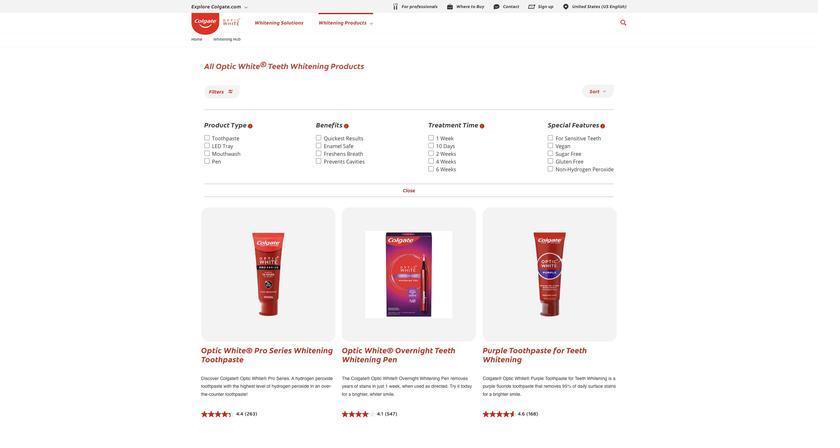 Task type: describe. For each thing, give the bounding box(es) containing it.
optic inside the colgate® optic white® overnight whitening pen removes years of stains in just 1 week, when used as directed. try it today for a brighter, whiter smile.
[[371, 376, 382, 381]]

used
[[414, 384, 424, 389]]

hydrogen
[[568, 166, 591, 173]]

toothpaste inside colgate® optic white® purple toothpaste for teeth whitening is a purple fluoride toothpaste that removes 95% of daily surface stains for a brighter smile.
[[513, 384, 534, 389]]

hub
[[233, 37, 241, 42]]

white® inside the "optic white® overnight teeth whitening pen"
[[365, 344, 394, 355]]

4
[[436, 158, 439, 165]]

free for gluten free
[[573, 158, 584, 165]]

explore colgate.com button
[[191, 2, 248, 11]]

just
[[377, 384, 384, 389]]

purple
[[483, 384, 496, 389]]

today
[[461, 384, 472, 389]]

purple toothpaste for teeth whitening image
[[507, 231, 594, 318]]

contact icon image
[[493, 3, 501, 10]]

gluten
[[556, 158, 572, 165]]

1 horizontal spatial a
[[490, 392, 492, 397]]

for sensitive teeth
[[556, 135, 601, 142]]

directed.
[[432, 384, 449, 389]]

series.
[[276, 376, 291, 381]]

removes inside colgate® optic white® purple toothpaste for teeth whitening is a purple fluoride toothpaste that removes 95% of daily surface stains for a brighter smile.
[[544, 384, 561, 389]]

safe
[[343, 142, 354, 150]]

week
[[441, 135, 454, 142]]

sugar free
[[556, 150, 582, 157]]

a inside the colgate® optic white® overnight whitening pen removes years of stains in just 1 week, when used as directed. try it today for a brighter, whiter smile.
[[349, 392, 351, 397]]

4.4 (263)
[[236, 412, 257, 417]]

home link
[[187, 37, 207, 42]]

colgate® logo image
[[191, 13, 219, 35]]

white
[[238, 60, 260, 71]]

gluten free
[[556, 158, 584, 165]]

home
[[191, 37, 202, 42]]

discover
[[201, 376, 219, 381]]

i inside benefits i
[[346, 124, 347, 128]]

features
[[573, 120, 600, 129]]

brighter
[[493, 392, 509, 397]]

removes inside the colgate® optic white® overnight whitening pen removes years of stains in just 1 week, when used as directed. try it today for a brighter, whiter smile.
[[451, 376, 468, 381]]

2
[[436, 150, 439, 157]]

sign up icon image
[[528, 3, 536, 10]]

i for special features
[[603, 124, 604, 128]]

1 week
[[436, 135, 454, 142]]

treatment time i
[[429, 120, 483, 129]]

try
[[450, 384, 456, 389]]

special
[[548, 120, 571, 129]]

when
[[402, 384, 413, 389]]

2 weeks
[[436, 150, 456, 157]]

products inside all optic white ® teeth whitening products
[[331, 60, 364, 71]]

overnight inside the colgate® optic white® overnight whitening pen removes years of stains in just 1 week, when used as directed. try it today for a brighter, whiter smile.
[[399, 376, 419, 381]]

led tray
[[212, 142, 233, 150]]

that
[[535, 384, 543, 389]]

daily
[[578, 384, 587, 389]]

it
[[458, 384, 460, 389]]

95%
[[563, 384, 572, 389]]

solutions
[[281, 19, 304, 26]]

10
[[436, 142, 442, 150]]

sensitive
[[565, 135, 586, 142]]

1 horizontal spatial peroxide
[[316, 376, 333, 381]]

optic white® overnight teeth whitening pen
[[342, 344, 456, 364]]

optic inside the "optic white® overnight teeth whitening pen"
[[342, 344, 363, 355]]

mouthwash
[[212, 150, 241, 157]]

benefits
[[316, 120, 343, 129]]

6
[[436, 166, 439, 173]]

6 weeks
[[436, 166, 456, 173]]

whitening products
[[319, 19, 367, 26]]

for professionals icon image
[[392, 3, 399, 11]]

teeth inside colgate® optic white® purple toothpaste for teeth whitening is a purple fluoride toothpaste that removes 95% of daily surface stains for a brighter smile.
[[575, 376, 586, 381]]

brighter,
[[352, 392, 369, 397]]

0 vertical spatial pen
[[212, 158, 221, 165]]

location icon image
[[562, 3, 570, 10]]

pro inside discover colgate® optic white® pro series. a hydrogen peroxide toothpaste with the highest level of hydrogen peroxide in an over- the-counter toothpaste!
[[268, 376, 275, 381]]

whitening hub
[[213, 37, 241, 42]]

white® inside optic white® pro series whitening toothpaste
[[224, 344, 253, 355]]

whitening hub logo image
[[219, 10, 245, 35]]

results
[[346, 135, 364, 142]]

optic inside optic white® pro series whitening toothpaste
[[201, 344, 222, 355]]

colgate® optic white® purple toothpaste for teeth whitening is a purple fluoride toothpaste that removes 95% of daily surface stains for a brighter smile.
[[483, 376, 616, 397]]

whitening hub link
[[209, 37, 245, 42]]

4.1 (547)
[[377, 412, 398, 417]]

toothpaste inside colgate® optic white® purple toothpaste for teeth whitening is a purple fluoride toothpaste that removes 95% of daily surface stains for a brighter smile.
[[545, 376, 567, 381]]

is
[[609, 376, 612, 381]]

for inside the colgate® optic white® overnight whitening pen removes years of stains in just 1 week, when used as directed. try it today for a brighter, whiter smile.
[[342, 392, 347, 397]]

in inside the colgate® optic white® overnight whitening pen removes years of stains in just 1 week, when used as directed. try it today for a brighter, whiter smile.
[[373, 384, 376, 389]]

time
[[463, 120, 479, 129]]

purple toothpaste for teeth whitening
[[483, 344, 587, 364]]

whitening solutions
[[255, 19, 304, 26]]

toothpaste inside discover colgate® optic white® pro series. a hydrogen peroxide toothpaste with the highest level of hydrogen peroxide in an over- the-counter toothpaste!
[[201, 384, 222, 389]]

4.1
[[377, 412, 384, 417]]

1 horizontal spatial 1
[[436, 135, 439, 142]]

whitening inside purple toothpaste for teeth whitening
[[483, 353, 522, 364]]

of inside the colgate® optic white® overnight whitening pen removes years of stains in just 1 week, when used as directed. try it today for a brighter, whiter smile.
[[354, 384, 358, 389]]

all
[[204, 60, 214, 71]]

4.6 (168)
[[518, 412, 538, 417]]

0 vertical spatial hydrogen
[[296, 376, 314, 381]]

for inside purple toothpaste for teeth whitening
[[554, 344, 565, 355]]

the colgate® optic white® overnight whitening pen removes years of stains in just 1 week, when used as directed. try it today for a brighter, whiter smile.
[[342, 376, 472, 397]]

toothpaste inside optic white® pro series whitening toothpaste
[[201, 353, 244, 364]]

benefits i
[[316, 120, 347, 129]]

non-hydrogen peroxide
[[556, 166, 614, 173]]

freshens breath
[[324, 150, 363, 157]]

enamel safe
[[324, 142, 354, 150]]

whitening inside optic white® pro series whitening toothpaste
[[294, 344, 333, 355]]

enamel
[[324, 142, 342, 150]]

purple inside purple toothpaste for teeth whitening
[[483, 344, 508, 355]]

special features i
[[548, 120, 604, 129]]

pro inside optic white® pro series whitening toothpaste
[[255, 344, 268, 355]]

prevents
[[324, 158, 345, 165]]

products inside "dropdown button"
[[345, 19, 367, 26]]

quickest results
[[324, 135, 364, 142]]

4.4
[[236, 412, 243, 417]]



Task type: vqa. For each thing, say whether or not it's contained in the screenshot.
547 to the bottom
no



Task type: locate. For each thing, give the bounding box(es) containing it.
overnight
[[395, 344, 433, 355], [399, 376, 419, 381]]

2 vertical spatial pen
[[441, 376, 449, 381]]

smile. down fluoride
[[510, 392, 522, 397]]

i inside product type i
[[250, 124, 251, 128]]

1 vertical spatial pen
[[383, 353, 398, 364]]

1 horizontal spatial purple
[[531, 376, 544, 381]]

whitening inside all optic white ® teeth whitening products
[[290, 60, 329, 71]]

optic inside all optic white ® teeth whitening products
[[216, 60, 236, 71]]

1 right the just
[[386, 384, 388, 389]]

product type i
[[204, 120, 251, 129]]

weeks for 2 weeks
[[441, 150, 456, 157]]

for
[[554, 344, 565, 355], [569, 376, 574, 381], [342, 392, 347, 397], [483, 392, 488, 397]]

i inside 'treatment time i'
[[482, 124, 483, 128]]

0 horizontal spatial toothpaste
[[201, 384, 222, 389]]

3 weeks from the top
[[441, 166, 456, 173]]

0 horizontal spatial pro
[[255, 344, 268, 355]]

teeth inside purple toothpaste for teeth whitening
[[566, 344, 587, 355]]

pen up directed.
[[441, 376, 449, 381]]

2 toothpaste from the left
[[513, 384, 534, 389]]

of right years
[[354, 384, 358, 389]]

smile. inside colgate® optic white® purple toothpaste for teeth whitening is a purple fluoride toothpaste that removes 95% of daily surface stains for a brighter smile.
[[510, 392, 522, 397]]

i up quickest results
[[346, 124, 347, 128]]

of inside discover colgate® optic white® pro series. a hydrogen peroxide toothpaste with the highest level of hydrogen peroxide in an over- the-counter toothpaste!
[[267, 384, 271, 389]]

vegan
[[556, 142, 571, 150]]

i for product type
[[250, 124, 251, 128]]

filters button
[[204, 85, 240, 98]]

hydrogen
[[296, 376, 314, 381], [272, 384, 291, 389]]

a down years
[[349, 392, 351, 397]]

optic inside colgate® optic white® purple toothpaste for teeth whitening is a purple fluoride toothpaste that removes 95% of daily surface stains for a brighter smile.
[[503, 376, 514, 381]]

1 colgate® from the left
[[220, 376, 239, 381]]

products
[[345, 19, 367, 26], [331, 60, 364, 71]]

sugar
[[556, 150, 570, 157]]

smile.
[[383, 392, 395, 397], [510, 392, 522, 397]]

close
[[403, 187, 415, 193]]

in left the just
[[373, 384, 376, 389]]

2 horizontal spatial colgate®
[[483, 376, 502, 381]]

stains up brighter,
[[359, 384, 371, 389]]

1 vertical spatial pro
[[268, 376, 275, 381]]

years
[[342, 384, 353, 389]]

0 horizontal spatial 1
[[386, 384, 388, 389]]

stains
[[359, 384, 371, 389], [605, 384, 616, 389]]

overnight inside the "optic white® overnight teeth whitening pen"
[[395, 344, 433, 355]]

optic white® pro series whitening toothpaste image
[[238, 231, 298, 318]]

1 of from the left
[[267, 384, 271, 389]]

0 horizontal spatial smile.
[[383, 392, 395, 397]]

2 vertical spatial weeks
[[441, 166, 456, 173]]

breath
[[347, 150, 363, 157]]

i right time
[[482, 124, 483, 128]]

1 vertical spatial overnight
[[399, 376, 419, 381]]

sort
[[590, 88, 600, 94]]

i inside special features i
[[603, 124, 604, 128]]

weeks for 4 weeks
[[441, 158, 456, 165]]

1 horizontal spatial pro
[[268, 376, 275, 381]]

free up gluten free
[[571, 150, 582, 157]]

filters
[[209, 88, 224, 95]]

pen inside the colgate® optic white® overnight whitening pen removes years of stains in just 1 week, when used as directed. try it today for a brighter, whiter smile.
[[441, 376, 449, 381]]

of right level in the bottom of the page
[[267, 384, 271, 389]]

0 horizontal spatial hydrogen
[[272, 384, 291, 389]]

0 vertical spatial overnight
[[395, 344, 433, 355]]

fluoride
[[497, 384, 512, 389]]

stains inside the colgate® optic white® overnight whitening pen removes years of stains in just 1 week, when used as directed. try it today for a brighter, whiter smile.
[[359, 384, 371, 389]]

i right features
[[603, 124, 604, 128]]

3 i from the left
[[482, 124, 483, 128]]

colgate®
[[220, 376, 239, 381], [351, 376, 370, 381], [483, 376, 502, 381]]

2 horizontal spatial of
[[573, 384, 577, 389]]

4 weeks
[[436, 158, 456, 165]]

1 horizontal spatial toothpaste
[[513, 384, 534, 389]]

1 horizontal spatial colgate®
[[351, 376, 370, 381]]

pen
[[212, 158, 221, 165], [383, 353, 398, 364], [441, 376, 449, 381]]

1 up 10
[[436, 135, 439, 142]]

0 horizontal spatial removes
[[451, 376, 468, 381]]

2 colgate® from the left
[[351, 376, 370, 381]]

2 horizontal spatial a
[[613, 376, 616, 381]]

colgate® right the
[[351, 376, 370, 381]]

2 weeks from the top
[[441, 158, 456, 165]]

0 vertical spatial peroxide
[[316, 376, 333, 381]]

optic up the
[[342, 344, 363, 355]]

whitening inside the "optic white® overnight teeth whitening pen"
[[342, 353, 381, 364]]

0 vertical spatial products
[[345, 19, 367, 26]]

pen down mouthwash
[[212, 158, 221, 165]]

2 smile. from the left
[[510, 392, 522, 397]]

removes up it
[[451, 376, 468, 381]]

2 of from the left
[[354, 384, 358, 389]]

colgate® inside discover colgate® optic white® pro series. a hydrogen peroxide toothpaste with the highest level of hydrogen peroxide in an over- the-counter toothpaste!
[[220, 376, 239, 381]]

1 horizontal spatial removes
[[544, 384, 561, 389]]

quickest
[[324, 135, 345, 142]]

sort button
[[582, 85, 614, 98]]

weeks
[[441, 150, 456, 157], [441, 158, 456, 165], [441, 166, 456, 173]]

days
[[444, 142, 455, 150]]

0 vertical spatial removes
[[451, 376, 468, 381]]

colgate® inside the colgate® optic white® overnight whitening pen removes years of stains in just 1 week, when used as directed. try it today for a brighter, whiter smile.
[[351, 376, 370, 381]]

None checkbox
[[204, 135, 210, 140], [429, 135, 434, 140], [548, 135, 553, 140], [548, 143, 553, 148], [429, 151, 434, 156], [548, 151, 553, 156], [204, 158, 210, 163], [429, 158, 434, 163], [548, 158, 553, 163], [204, 135, 210, 140], [429, 135, 434, 140], [548, 135, 553, 140], [548, 143, 553, 148], [429, 151, 434, 156], [548, 151, 553, 156], [204, 158, 210, 163], [429, 158, 434, 163], [548, 158, 553, 163]]

optic up highest
[[240, 376, 251, 381]]

4 i from the left
[[603, 124, 604, 128]]

removes right that
[[544, 384, 561, 389]]

prevents cavities
[[324, 158, 365, 165]]

surface
[[588, 384, 603, 389]]

1 inside the colgate® optic white® overnight whitening pen removes years of stains in just 1 week, when used as directed. try it today for a brighter, whiter smile.
[[386, 384, 388, 389]]

1 horizontal spatial smile.
[[510, 392, 522, 397]]

1 i from the left
[[250, 124, 251, 128]]

in left "an"
[[310, 384, 314, 389]]

1 horizontal spatial stains
[[605, 384, 616, 389]]

white® inside discover colgate® optic white® pro series. a hydrogen peroxide toothpaste with the highest level of hydrogen peroxide in an over- the-counter toothpaste!
[[252, 376, 267, 381]]

3 of from the left
[[573, 384, 577, 389]]

free for sugar free
[[571, 150, 582, 157]]

1 vertical spatial weeks
[[441, 158, 456, 165]]

optic white® pro series whitening toothpaste
[[201, 344, 333, 364]]

colgate.com
[[211, 3, 241, 10]]

of inside colgate® optic white® purple toothpaste for teeth whitening is a purple fluoride toothpaste that removes 95% of daily surface stains for a brighter smile.
[[573, 384, 577, 389]]

stains inside colgate® optic white® purple toothpaste for teeth whitening is a purple fluoride toothpaste that removes 95% of daily surface stains for a brighter smile.
[[605, 384, 616, 389]]

highest
[[240, 384, 255, 389]]

2 horizontal spatial pen
[[441, 376, 449, 381]]

optic white® overnight teeth whitening pen image
[[366, 231, 453, 318]]

pro left series. on the left of page
[[268, 376, 275, 381]]

1 vertical spatial products
[[331, 60, 364, 71]]

(168)
[[527, 412, 538, 417]]

0 vertical spatial free
[[571, 150, 582, 157]]

hydrogen right a
[[296, 376, 314, 381]]

an
[[315, 384, 320, 389]]

optic right all
[[216, 60, 236, 71]]

1 vertical spatial hydrogen
[[272, 384, 291, 389]]

0 vertical spatial purple
[[483, 344, 508, 355]]

None search field
[[620, 16, 627, 29]]

a down purple
[[490, 392, 492, 397]]

purple
[[483, 344, 508, 355], [531, 376, 544, 381]]

the-
[[201, 392, 209, 397]]

optic inside discover colgate® optic white® pro series. a hydrogen peroxide toothpaste with the highest level of hydrogen peroxide in an over- the-counter toothpaste!
[[240, 376, 251, 381]]

smile. inside the colgate® optic white® overnight whitening pen removes years of stains in just 1 week, when used as directed. try it today for a brighter, whiter smile.
[[383, 392, 395, 397]]

0 vertical spatial weeks
[[441, 150, 456, 157]]

peroxide up over-
[[316, 376, 333, 381]]

white®
[[224, 344, 253, 355], [365, 344, 394, 355], [252, 376, 267, 381], [383, 376, 398, 381], [515, 376, 530, 381]]

i right type
[[250, 124, 251, 128]]

0 horizontal spatial purple
[[483, 344, 508, 355]]

3 colgate® from the left
[[483, 376, 502, 381]]

peroxide down a
[[292, 384, 309, 389]]

2 i from the left
[[346, 124, 347, 128]]

1 vertical spatial purple
[[531, 376, 544, 381]]

®
[[260, 58, 267, 69]]

purple inside colgate® optic white® purple toothpaste for teeth whitening is a purple fluoride toothpaste that removes 95% of daily surface stains for a brighter smile.
[[531, 376, 544, 381]]

toothpaste!
[[225, 392, 248, 397]]

1
[[436, 135, 439, 142], [386, 384, 388, 389]]

cavities
[[346, 158, 365, 165]]

1 smile. from the left
[[383, 392, 395, 397]]

toothpaste down discover
[[201, 384, 222, 389]]

free
[[571, 150, 582, 157], [573, 158, 584, 165]]

pen inside the "optic white® overnight teeth whitening pen"
[[383, 353, 398, 364]]

pen up week, at the bottom
[[383, 353, 398, 364]]

explore
[[191, 3, 210, 10]]

week,
[[389, 384, 401, 389]]

4.6
[[518, 412, 525, 417]]

1 toothpaste from the left
[[201, 384, 222, 389]]

1 vertical spatial peroxide
[[292, 384, 309, 389]]

explore colgate.com
[[191, 3, 241, 10]]

1 horizontal spatial pen
[[383, 353, 398, 364]]

in inside discover colgate® optic white® pro series. a hydrogen peroxide toothpaste with the highest level of hydrogen peroxide in an over- the-counter toothpaste!
[[310, 384, 314, 389]]

whitening inside the colgate® optic white® overnight whitening pen removes years of stains in just 1 week, when used as directed. try it today for a brighter, whiter smile.
[[420, 376, 440, 381]]

1 vertical spatial free
[[573, 158, 584, 165]]

whitening inside colgate® optic white® purple toothpaste for teeth whitening is a purple fluoride toothpaste that removes 95% of daily surface stains for a brighter smile.
[[587, 376, 608, 381]]

toothpaste inside purple toothpaste for teeth whitening
[[509, 344, 552, 355]]

whitening products button
[[319, 18, 373, 27]]

i
[[250, 124, 251, 128], [346, 124, 347, 128], [482, 124, 483, 128], [603, 124, 604, 128]]

teeth inside all optic white ® teeth whitening products
[[268, 60, 289, 71]]

peroxide
[[316, 376, 333, 381], [292, 384, 309, 389]]

1 horizontal spatial hydrogen
[[296, 376, 314, 381]]

white® inside colgate® optic white® purple toothpaste for teeth whitening is a purple fluoride toothpaste that removes 95% of daily surface stains for a brighter smile.
[[515, 376, 530, 381]]

where to buy icon image
[[446, 3, 454, 10]]

the
[[342, 376, 350, 381]]

2 in from the left
[[373, 384, 376, 389]]

hydrogen down series. on the left of page
[[272, 384, 291, 389]]

as
[[425, 384, 430, 389]]

10 days
[[436, 142, 455, 150]]

toothpaste
[[201, 384, 222, 389], [513, 384, 534, 389]]

(263)
[[245, 412, 257, 417]]

tray
[[223, 142, 233, 150]]

optic
[[216, 60, 236, 71], [201, 344, 222, 355], [342, 344, 363, 355], [240, 376, 251, 381], [371, 376, 382, 381], [503, 376, 514, 381]]

free up the hydrogen
[[573, 158, 584, 165]]

pro left series at the left bottom of the page
[[255, 344, 268, 355]]

led
[[212, 142, 221, 150]]

counter
[[209, 392, 224, 397]]

treatment
[[429, 120, 462, 129]]

weeks down 2 weeks
[[441, 158, 456, 165]]

weeks down 4 weeks
[[441, 166, 456, 173]]

product
[[204, 120, 230, 129]]

0 vertical spatial pro
[[255, 344, 268, 355]]

over-
[[322, 384, 332, 389]]

0 horizontal spatial peroxide
[[292, 384, 309, 389]]

teeth inside the "optic white® overnight teeth whitening pen"
[[435, 344, 456, 355]]

colgate® for toothpaste
[[220, 376, 239, 381]]

discover colgate® optic white® pro series. a hydrogen peroxide toothpaste with the highest level of hydrogen peroxide in an over- the-counter toothpaste!
[[201, 376, 333, 397]]

0 horizontal spatial of
[[267, 384, 271, 389]]

of right 95%
[[573, 384, 577, 389]]

weeks down days
[[441, 150, 456, 157]]

weeks for 6 weeks
[[441, 166, 456, 173]]

1 in from the left
[[310, 384, 314, 389]]

optic up discover
[[201, 344, 222, 355]]

toothpaste left that
[[513, 384, 534, 389]]

optic up the just
[[371, 376, 382, 381]]

0 horizontal spatial in
[[310, 384, 314, 389]]

level
[[256, 384, 266, 389]]

0 horizontal spatial pen
[[212, 158, 221, 165]]

colgate® inside colgate® optic white® purple toothpaste for teeth whitening is a purple fluoride toothpaste that removes 95% of daily surface stains for a brighter smile.
[[483, 376, 502, 381]]

colgate® up purple
[[483, 376, 502, 381]]

whitening
[[255, 19, 280, 26], [319, 19, 344, 26], [213, 37, 232, 42], [290, 60, 329, 71], [294, 344, 333, 355], [342, 353, 381, 364], [483, 353, 522, 364], [420, 376, 440, 381], [587, 376, 608, 381]]

1 weeks from the top
[[441, 150, 456, 157]]

non-
[[556, 166, 568, 173]]

peroxide
[[593, 166, 614, 173]]

toothpaste
[[212, 135, 239, 142], [509, 344, 552, 355], [201, 353, 244, 364], [545, 376, 567, 381]]

1 horizontal spatial in
[[373, 384, 376, 389]]

colgate® up "with"
[[220, 376, 239, 381]]

0 horizontal spatial colgate®
[[220, 376, 239, 381]]

smile. down week, at the bottom
[[383, 392, 395, 397]]

0 vertical spatial 1
[[436, 135, 439, 142]]

0 horizontal spatial stains
[[359, 384, 371, 389]]

whitening solutions link
[[255, 19, 304, 26]]

a right the is at the right of the page
[[613, 376, 616, 381]]

in
[[310, 384, 314, 389], [373, 384, 376, 389]]

i for treatment time
[[482, 124, 483, 128]]

2 stains from the left
[[605, 384, 616, 389]]

stains down the is at the right of the page
[[605, 384, 616, 389]]

1 stains from the left
[[359, 384, 371, 389]]

None checkbox
[[316, 135, 321, 140], [204, 143, 210, 148], [316, 143, 321, 148], [429, 143, 434, 148], [204, 151, 210, 156], [316, 151, 321, 156], [316, 158, 321, 163], [429, 166, 434, 171], [548, 166, 553, 171], [316, 135, 321, 140], [204, 143, 210, 148], [316, 143, 321, 148], [429, 143, 434, 148], [204, 151, 210, 156], [316, 151, 321, 156], [316, 158, 321, 163], [429, 166, 434, 171], [548, 166, 553, 171]]

1 horizontal spatial of
[[354, 384, 358, 389]]

colgate® for pen
[[351, 376, 370, 381]]

optic up fluoride
[[503, 376, 514, 381]]

0 horizontal spatial a
[[349, 392, 351, 397]]

freshens
[[324, 150, 346, 157]]

white® inside the colgate® optic white® overnight whitening pen removes years of stains in just 1 week, when used as directed. try it today for a brighter, whiter smile.
[[383, 376, 398, 381]]

whitening inside "dropdown button"
[[319, 19, 344, 26]]

1 vertical spatial removes
[[544, 384, 561, 389]]

type
[[231, 120, 247, 129]]

1 vertical spatial 1
[[386, 384, 388, 389]]



